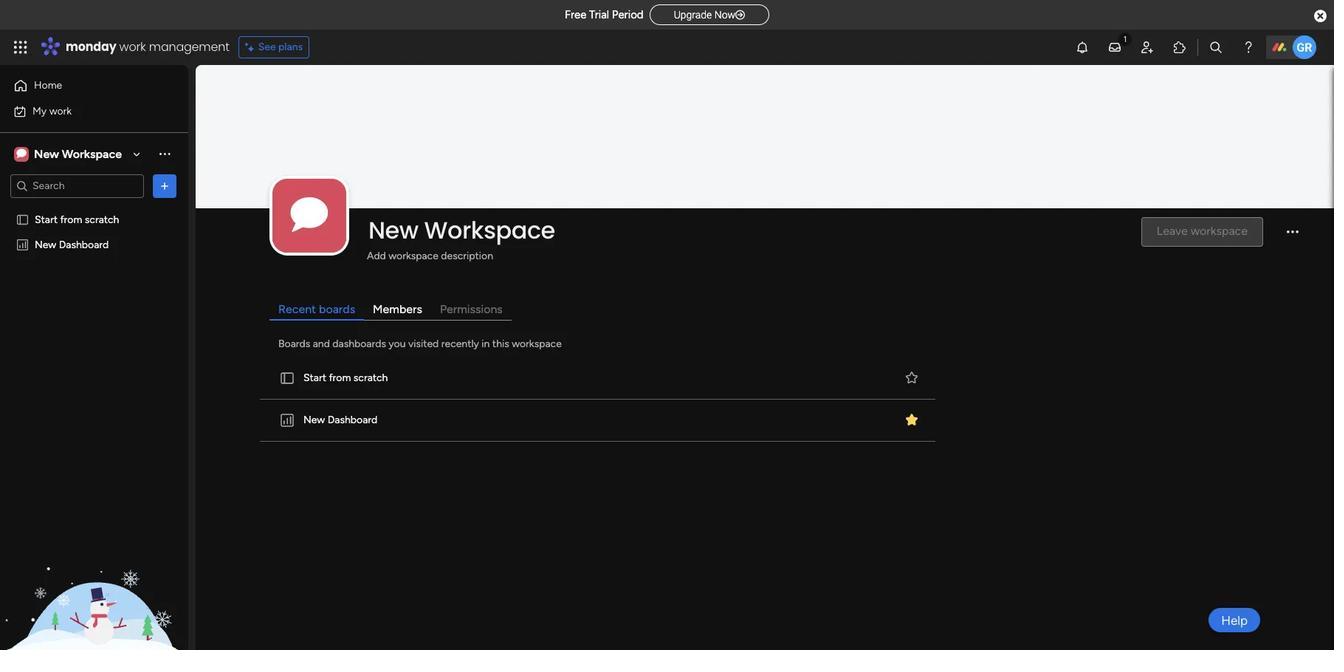 Task type: vqa. For each thing, say whether or not it's contained in the screenshot.
the top from
yes



Task type: describe. For each thing, give the bounding box(es) containing it.
apps image
[[1173, 40, 1188, 55]]

recent boards
[[278, 302, 355, 316]]

public dashboard image inside new dashboard link
[[279, 412, 295, 428]]

home button
[[9, 74, 159, 98]]

start from scratch link
[[257, 357, 939, 399]]

scratch for the public board image in the the start from scratch link
[[354, 372, 388, 384]]

from for the public board image in the the start from scratch link
[[329, 372, 351, 384]]

1 image
[[1119, 30, 1132, 47]]

and
[[313, 337, 330, 350]]

work for my
[[49, 105, 72, 117]]

scratch for the topmost the public board image
[[85, 213, 119, 226]]

free
[[565, 8, 587, 21]]

workspace image
[[14, 146, 29, 162]]

dashboards
[[333, 337, 386, 350]]

upgrade
[[674, 9, 712, 21]]

permissions
[[440, 302, 503, 316]]

see plans button
[[238, 36, 310, 58]]

0 vertical spatial public board image
[[16, 212, 30, 226]]

upgrade now
[[674, 9, 736, 21]]

v2 ellipsis image
[[1288, 231, 1299, 243]]

home
[[34, 79, 62, 92]]

public dashboard image inside list box
[[16, 237, 30, 252]]

see plans
[[258, 41, 303, 53]]

now
[[715, 9, 736, 21]]

0 horizontal spatial workspace
[[389, 249, 439, 262]]

1 vertical spatial workspace
[[424, 213, 555, 246]]

1 vertical spatial new workspace
[[369, 213, 555, 246]]

add
[[367, 249, 386, 262]]

public board image inside the start from scratch link
[[279, 370, 295, 386]]

from for the topmost the public board image
[[60, 213, 82, 226]]

search everything image
[[1209, 40, 1224, 55]]

recently
[[442, 337, 479, 350]]

new inside quick search results 'list box'
[[304, 414, 325, 426]]

lottie animation element
[[0, 501, 188, 650]]

plans
[[279, 41, 303, 53]]

work for monday
[[119, 38, 146, 55]]

new dashboard inside quick search results 'list box'
[[304, 414, 378, 426]]

start from scratch for the public board image in the the start from scratch link
[[304, 372, 388, 384]]

new workspace inside workspace selection element
[[34, 147, 122, 161]]

new workspace button
[[10, 141, 147, 167]]

description
[[441, 249, 493, 262]]

boards and dashboards you visited recently in this workspace
[[278, 337, 562, 350]]

new dashboard inside list box
[[35, 238, 109, 251]]

help button
[[1209, 608, 1261, 632]]

Search in workspace field
[[31, 177, 123, 194]]

New Workspace field
[[365, 213, 1129, 246]]

dapulse rightstroke image
[[736, 10, 745, 21]]

free trial period
[[565, 8, 644, 21]]

boards
[[319, 302, 355, 316]]



Task type: locate. For each thing, give the bounding box(es) containing it.
work
[[119, 38, 146, 55], [49, 105, 72, 117]]

1 horizontal spatial start
[[304, 372, 327, 384]]

monday work management
[[66, 38, 230, 55]]

scratch down search in workspace field
[[85, 213, 119, 226]]

0 vertical spatial from
[[60, 213, 82, 226]]

1 vertical spatial new dashboard
[[304, 414, 378, 426]]

in
[[482, 337, 490, 350]]

members
[[373, 302, 423, 316]]

work right monday
[[119, 38, 146, 55]]

start from scratch inside quick search results 'list box'
[[304, 372, 388, 384]]

0 vertical spatial workspace
[[389, 249, 439, 262]]

new workspace up description
[[369, 213, 555, 246]]

1 vertical spatial work
[[49, 105, 72, 117]]

0 vertical spatial dashboard
[[59, 238, 109, 251]]

1 vertical spatial public board image
[[279, 370, 295, 386]]

work right my
[[49, 105, 72, 117]]

scratch inside list box
[[85, 213, 119, 226]]

management
[[149, 38, 230, 55]]

from inside quick search results 'list box'
[[329, 372, 351, 384]]

see
[[258, 41, 276, 53]]

my work
[[33, 105, 72, 117]]

start down search in workspace field
[[35, 213, 58, 226]]

new inside list box
[[35, 238, 56, 251]]

period
[[612, 8, 644, 21]]

start inside quick search results 'list box'
[[304, 372, 327, 384]]

quick search results list box
[[257, 357, 941, 441]]

new
[[34, 147, 59, 161], [369, 213, 419, 246], [35, 238, 56, 251], [304, 414, 325, 426]]

public board image down workspace icon
[[16, 212, 30, 226]]

workspace right this at the left bottom
[[512, 337, 562, 350]]

1 horizontal spatial public dashboard image
[[279, 412, 295, 428]]

monday
[[66, 38, 116, 55]]

boards
[[278, 337, 310, 350]]

start for the public board image in the the start from scratch link
[[304, 372, 327, 384]]

trial
[[590, 8, 610, 21]]

options image
[[157, 178, 172, 193]]

1 vertical spatial workspace
[[512, 337, 562, 350]]

this
[[493, 337, 510, 350]]

upgrade now link
[[650, 4, 770, 25]]

0 horizontal spatial start
[[35, 213, 58, 226]]

notifications image
[[1076, 40, 1090, 55]]

0 horizontal spatial new workspace
[[34, 147, 122, 161]]

my
[[33, 105, 47, 117]]

you
[[389, 337, 406, 350]]

help
[[1222, 613, 1248, 628]]

workspace image
[[16, 146, 26, 162], [273, 178, 346, 252], [291, 187, 328, 244]]

public dashboard image
[[16, 237, 30, 252], [279, 412, 295, 428]]

0 horizontal spatial workspace
[[62, 147, 122, 161]]

help image
[[1242, 40, 1257, 55]]

0 horizontal spatial public dashboard image
[[16, 237, 30, 252]]

lottie animation image
[[0, 501, 188, 650]]

greg robinson image
[[1293, 35, 1317, 59]]

1 vertical spatial public dashboard image
[[279, 412, 295, 428]]

1 horizontal spatial dashboard
[[328, 414, 378, 426]]

scratch
[[85, 213, 119, 226], [354, 372, 388, 384]]

workspace up search in workspace field
[[62, 147, 122, 161]]

scratch down dashboards
[[354, 372, 388, 384]]

0 horizontal spatial dashboard
[[59, 238, 109, 251]]

add workspace description
[[367, 249, 493, 262]]

1 vertical spatial from
[[329, 372, 351, 384]]

1 horizontal spatial scratch
[[354, 372, 388, 384]]

list box containing start from scratch
[[0, 204, 188, 457]]

dashboard inside new dashboard link
[[328, 414, 378, 426]]

workspace up description
[[424, 213, 555, 246]]

recent
[[278, 302, 316, 316]]

work inside button
[[49, 105, 72, 117]]

1 horizontal spatial workspace
[[424, 213, 555, 246]]

start from scratch inside list box
[[35, 213, 119, 226]]

0 vertical spatial start from scratch
[[35, 213, 119, 226]]

workspace right 'add'
[[389, 249, 439, 262]]

0 horizontal spatial from
[[60, 213, 82, 226]]

start from scratch for the topmost the public board image
[[35, 213, 119, 226]]

1 horizontal spatial from
[[329, 372, 351, 384]]

start from scratch down dashboards
[[304, 372, 388, 384]]

public board image down boards
[[279, 370, 295, 386]]

list box
[[0, 204, 188, 457]]

start from scratch
[[35, 213, 119, 226], [304, 372, 388, 384]]

new dashboard
[[35, 238, 109, 251], [304, 414, 378, 426]]

start inside list box
[[35, 213, 58, 226]]

from
[[60, 213, 82, 226], [329, 372, 351, 384]]

0 vertical spatial public dashboard image
[[16, 237, 30, 252]]

1 horizontal spatial start from scratch
[[304, 372, 388, 384]]

workspace inside workspace selection element
[[62, 147, 122, 161]]

0 vertical spatial workspace
[[62, 147, 122, 161]]

0 horizontal spatial start from scratch
[[35, 213, 119, 226]]

remove from favorites image
[[905, 412, 920, 427]]

1 horizontal spatial workspace
[[512, 337, 562, 350]]

1 vertical spatial start from scratch
[[304, 372, 388, 384]]

0 vertical spatial new dashboard
[[35, 238, 109, 251]]

workspace selection element
[[14, 145, 124, 163]]

1 vertical spatial scratch
[[354, 372, 388, 384]]

from down search in workspace field
[[60, 213, 82, 226]]

invite members image
[[1141, 40, 1155, 55]]

0 horizontal spatial work
[[49, 105, 72, 117]]

workspace options image
[[157, 146, 172, 161]]

dashboard inside list box
[[59, 238, 109, 251]]

0 horizontal spatial scratch
[[85, 213, 119, 226]]

new workspace
[[34, 147, 122, 161], [369, 213, 555, 246]]

dashboard for public dashboard "icon" within the new dashboard link
[[328, 414, 378, 426]]

my work button
[[9, 99, 159, 123]]

from down and
[[329, 372, 351, 384]]

add to favorites image
[[905, 370, 920, 385]]

new inside workspace selection element
[[34, 147, 59, 161]]

1 horizontal spatial new dashboard
[[304, 414, 378, 426]]

inbox image
[[1108, 40, 1123, 55]]

start for the topmost the public board image
[[35, 213, 58, 226]]

workspace image inside 'button'
[[16, 146, 26, 162]]

0 vertical spatial start
[[35, 213, 58, 226]]

public board image
[[16, 212, 30, 226], [279, 370, 295, 386]]

select product image
[[13, 40, 28, 55]]

0 horizontal spatial public board image
[[16, 212, 30, 226]]

0 vertical spatial scratch
[[85, 213, 119, 226]]

start from scratch down search in workspace field
[[35, 213, 119, 226]]

visited
[[408, 337, 439, 350]]

dashboard for public dashboard "icon" within the list box
[[59, 238, 109, 251]]

from inside list box
[[60, 213, 82, 226]]

new workspace up search in workspace field
[[34, 147, 122, 161]]

0 vertical spatial work
[[119, 38, 146, 55]]

new dashboard link
[[257, 399, 939, 441]]

workspace
[[62, 147, 122, 161], [424, 213, 555, 246]]

dashboard
[[59, 238, 109, 251], [328, 414, 378, 426]]

1 horizontal spatial work
[[119, 38, 146, 55]]

dapulse close image
[[1315, 9, 1327, 24]]

scratch inside quick search results 'list box'
[[354, 372, 388, 384]]

1 horizontal spatial public board image
[[279, 370, 295, 386]]

0 vertical spatial new workspace
[[34, 147, 122, 161]]

workspace
[[389, 249, 439, 262], [512, 337, 562, 350]]

start
[[35, 213, 58, 226], [304, 372, 327, 384]]

1 vertical spatial dashboard
[[328, 414, 378, 426]]

0 horizontal spatial new dashboard
[[35, 238, 109, 251]]

1 vertical spatial start
[[304, 372, 327, 384]]

1 horizontal spatial new workspace
[[369, 213, 555, 246]]

start down and
[[304, 372, 327, 384]]

option
[[0, 206, 188, 209]]



